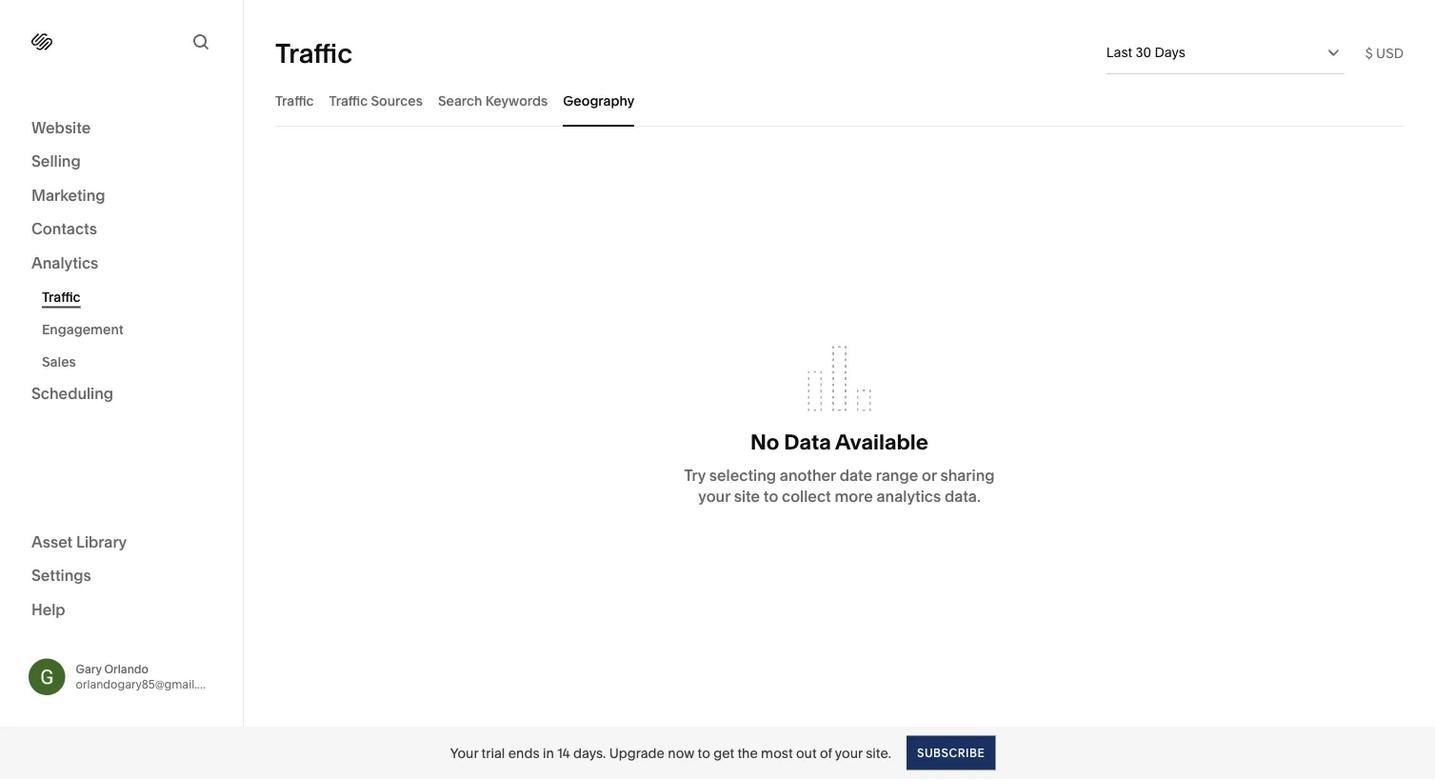 Task type: describe. For each thing, give the bounding box(es) containing it.
most
[[761, 745, 793, 761]]

marketing
[[31, 186, 105, 204]]

contacts link
[[31, 219, 212, 241]]

asset
[[31, 533, 73, 551]]

traffic link
[[42, 281, 222, 313]]

search keywords
[[438, 92, 548, 109]]

or
[[922, 466, 937, 485]]

sharing
[[941, 466, 995, 485]]

search keywords button
[[438, 74, 548, 127]]

orlandogary85@gmail.com
[[76, 678, 221, 691]]

no
[[751, 429, 780, 455]]

ends
[[508, 745, 540, 761]]

get
[[714, 745, 735, 761]]

last 30 days
[[1107, 44, 1186, 60]]

subscribe
[[917, 746, 985, 760]]

out
[[796, 745, 817, 761]]

geography button
[[563, 74, 635, 127]]

traffic sources button
[[329, 74, 423, 127]]

site.
[[866, 745, 892, 761]]

selling link
[[31, 151, 212, 173]]

settings link
[[31, 565, 212, 588]]

sales link
[[42, 345, 222, 378]]

keywords
[[486, 92, 548, 109]]

asset library
[[31, 533, 127, 551]]

analytics
[[877, 487, 941, 506]]

data
[[784, 429, 832, 455]]

no data available
[[751, 429, 929, 455]]

date
[[840, 466, 873, 485]]

$
[[1366, 45, 1374, 61]]

range
[[876, 466, 919, 485]]

another
[[780, 466, 836, 485]]

engagement link
[[42, 313, 222, 345]]

$ usd
[[1366, 45, 1404, 61]]

site
[[734, 487, 760, 506]]

settings
[[31, 566, 91, 585]]

in
[[543, 745, 554, 761]]

traffic button
[[275, 74, 314, 127]]

1 vertical spatial your
[[835, 745, 863, 761]]

your inside the try selecting another date range or sharing your site to collect more analytics data.
[[699, 487, 731, 506]]

help
[[31, 600, 65, 619]]

days.
[[573, 745, 606, 761]]

30
[[1136, 44, 1152, 60]]

website
[[31, 118, 91, 137]]

analytics
[[31, 253, 98, 272]]

last
[[1107, 44, 1133, 60]]

gary orlando orlandogary85@gmail.com
[[76, 662, 221, 691]]

try selecting another date range or sharing your site to collect more analytics data.
[[684, 466, 995, 506]]

scheduling
[[31, 384, 113, 403]]

orlando
[[104, 662, 149, 676]]

website link
[[31, 117, 212, 140]]

selling
[[31, 152, 81, 171]]



Task type: locate. For each thing, give the bounding box(es) containing it.
your
[[699, 487, 731, 506], [835, 745, 863, 761]]

traffic left traffic sources button
[[275, 92, 314, 109]]

library
[[76, 533, 127, 551]]

now
[[668, 745, 695, 761]]

sources
[[371, 92, 423, 109]]

tab list containing traffic
[[275, 74, 1404, 127]]

last 30 days button
[[1107, 31, 1345, 73]]

gary
[[76, 662, 102, 676]]

to left get
[[698, 745, 711, 761]]

of
[[820, 745, 832, 761]]

1 horizontal spatial your
[[835, 745, 863, 761]]

traffic
[[275, 37, 353, 69], [275, 92, 314, 109], [329, 92, 368, 109], [42, 289, 81, 305]]

traffic down analytics
[[42, 289, 81, 305]]

days
[[1155, 44, 1186, 60]]

trial
[[482, 745, 505, 761]]

help link
[[31, 599, 65, 620]]

geography
[[563, 92, 635, 109]]

collect
[[782, 487, 831, 506]]

upgrade
[[609, 745, 665, 761]]

more
[[835, 487, 873, 506]]

data.
[[945, 487, 981, 506]]

tab list
[[275, 74, 1404, 127]]

1 vertical spatial to
[[698, 745, 711, 761]]

traffic sources
[[329, 92, 423, 109]]

to inside the try selecting another date range or sharing your site to collect more analytics data.
[[764, 487, 779, 506]]

scheduling link
[[31, 383, 212, 406]]

try
[[684, 466, 706, 485]]

subscribe button
[[907, 736, 996, 770]]

available
[[836, 429, 929, 455]]

marketing link
[[31, 185, 212, 207]]

0 horizontal spatial your
[[699, 487, 731, 506]]

14
[[557, 745, 570, 761]]

your trial ends in 14 days. upgrade now to get the most out of your site.
[[450, 745, 892, 761]]

traffic up traffic button
[[275, 37, 353, 69]]

sales
[[42, 353, 76, 370]]

usd
[[1377, 45, 1404, 61]]

0 horizontal spatial to
[[698, 745, 711, 761]]

the
[[738, 745, 758, 761]]

traffic inside button
[[329, 92, 368, 109]]

1 horizontal spatial to
[[764, 487, 779, 506]]

to right site
[[764, 487, 779, 506]]

selecting
[[710, 466, 777, 485]]

search
[[438, 92, 483, 109]]

0 vertical spatial to
[[764, 487, 779, 506]]

asset library link
[[31, 532, 212, 554]]

your down try
[[699, 487, 731, 506]]

your right "of"
[[835, 745, 863, 761]]

analytics link
[[31, 252, 212, 275]]

your
[[450, 745, 478, 761]]

to
[[764, 487, 779, 506], [698, 745, 711, 761]]

engagement
[[42, 321, 124, 337]]

contacts
[[31, 220, 97, 238]]

0 vertical spatial your
[[699, 487, 731, 506]]

traffic left the sources
[[329, 92, 368, 109]]



Task type: vqa. For each thing, say whether or not it's contained in the screenshot.
leftmost 'in'
no



